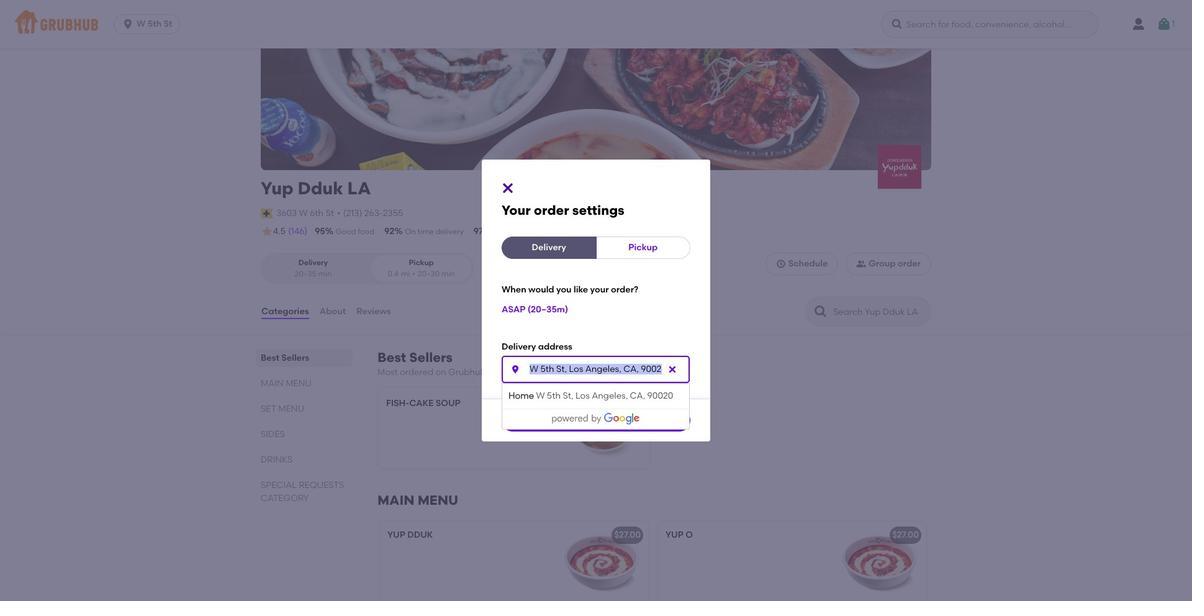 Task type: describe. For each thing, give the bounding box(es) containing it.
categories
[[262, 306, 309, 317]]

schedule button
[[766, 253, 839, 275]]

la
[[348, 178, 371, 199]]

w 5th st button
[[114, 14, 185, 34]]

Search Address search field
[[502, 356, 690, 383]]

food
[[358, 227, 375, 236]]

min inside delivery 20–35 min
[[318, 269, 332, 278]]

92
[[384, 226, 395, 237]]

sellers for best sellers
[[282, 353, 309, 363]]

sellers for best sellers most ordered on grubhub
[[410, 350, 453, 365]]

fish-
[[386, 398, 410, 409]]

subscription pass image
[[261, 209, 273, 219]]

svg image inside "1" button
[[1158, 17, 1173, 32]]

1 vertical spatial main
[[378, 493, 415, 508]]

st inside button
[[326, 208, 334, 218]]

st,
[[563, 391, 574, 401]]

angeles,
[[592, 391, 628, 401]]

order for group
[[898, 259, 921, 269]]

special requests category
[[261, 480, 344, 504]]

97
[[474, 226, 484, 237]]

correct
[[494, 227, 522, 236]]

on time delivery
[[405, 227, 464, 236]]

your
[[591, 285, 609, 295]]

o
[[686, 530, 693, 541]]

about button
[[319, 290, 347, 334]]

(20–35m)
[[528, 304, 569, 315]]

20–35
[[295, 269, 317, 278]]

asap (20–35m) button
[[502, 299, 569, 321]]

drinks
[[261, 455, 293, 465]]

correct order
[[494, 227, 543, 236]]

1 vertical spatial svg image
[[501, 181, 516, 196]]

1
[[1173, 19, 1176, 29]]

group order
[[869, 259, 921, 269]]

best sellers
[[261, 353, 309, 363]]

like
[[574, 285, 588, 295]]

requests
[[299, 480, 344, 491]]

you
[[557, 285, 572, 295]]

your
[[502, 203, 531, 218]]

pickup for pickup
[[629, 242, 658, 253]]

about
[[320, 306, 346, 317]]

yup dduk la logo image
[[878, 145, 922, 189]]

$27.00 for yup dduk
[[615, 530, 641, 541]]

3603 w 6th st button
[[276, 207, 335, 221]]

soup
[[436, 398, 461, 409]]

dduk
[[298, 178, 343, 199]]

st inside button
[[164, 19, 172, 29]]

2355
[[383, 208, 403, 218]]

• (213) 263-2355
[[337, 208, 403, 218]]

yup o
[[666, 530, 693, 541]]

263-
[[365, 208, 383, 218]]

yup dduk image
[[555, 522, 649, 601]]

search icon image
[[814, 304, 829, 319]]

5th inside button
[[148, 19, 162, 29]]

save this restaurant button
[[872, 25, 895, 47]]

yup o image
[[834, 522, 927, 601]]

schedule
[[789, 259, 828, 269]]

category
[[261, 493, 309, 504]]

good
[[336, 227, 356, 236]]

order for correct
[[524, 227, 543, 236]]

yup
[[261, 178, 294, 199]]

set menu
[[261, 404, 304, 414]]

w 5th st
[[137, 19, 172, 29]]

when would you like your order?
[[502, 285, 639, 295]]

set
[[261, 404, 276, 414]]

group
[[869, 259, 896, 269]]

reviews button
[[356, 290, 392, 334]]

home w 5th st, los angeles, ca, 90020
[[509, 391, 674, 401]]

ca,
[[630, 391, 646, 401]]

home
[[509, 391, 534, 401]]

• inside pickup 0.4 mi • 20–30 min
[[413, 269, 415, 278]]

95
[[315, 226, 325, 237]]

delivery address
[[502, 342, 573, 352]]

mi
[[401, 269, 410, 278]]

on
[[405, 227, 416, 236]]

order?
[[611, 285, 639, 295]]

pickup for pickup 0.4 mi • 20–30 min
[[409, 259, 434, 267]]

fish-cake soup
[[386, 398, 461, 409]]

2 vertical spatial svg image
[[511, 364, 521, 374]]

delivery for delivery
[[532, 242, 566, 253]]

20–30
[[418, 269, 440, 278]]

good food
[[336, 227, 375, 236]]

w inside button
[[137, 19, 146, 29]]



Task type: locate. For each thing, give the bounding box(es) containing it.
share icon image
[[903, 29, 918, 43]]

0 horizontal spatial main
[[261, 378, 284, 389]]

1 horizontal spatial sellers
[[410, 350, 453, 365]]

w for 3603 w 6th st
[[299, 208, 308, 218]]

yup for yup o
[[666, 530, 684, 541]]

menu up dduk
[[418, 493, 458, 508]]

0 horizontal spatial 5th
[[148, 19, 162, 29]]

svg image up your
[[501, 181, 516, 196]]

min right the 20–30
[[442, 269, 455, 278]]

people icon image
[[857, 259, 867, 269]]

menu right set
[[278, 404, 304, 414]]

min inside pickup 0.4 mi • 20–30 min
[[442, 269, 455, 278]]

grubhub
[[449, 367, 486, 378]]

delivery button
[[502, 237, 597, 259]]

2 vertical spatial order
[[898, 259, 921, 269]]

special
[[261, 480, 297, 491]]

$13.00
[[616, 396, 642, 406]]

1 horizontal spatial main
[[378, 493, 415, 508]]

yup dduk
[[388, 530, 433, 541]]

main navigation navigation
[[0, 0, 1193, 48]]

best inside best sellers most ordered on grubhub
[[378, 350, 406, 365]]

pickup up order? on the right of page
[[629, 242, 658, 253]]

1 vertical spatial st
[[326, 208, 334, 218]]

w inside button
[[299, 208, 308, 218]]

90020
[[648, 391, 674, 401]]

pickup 0.4 mi • 20–30 min
[[388, 259, 455, 278]]

pickup button
[[596, 237, 691, 259]]

order right group
[[898, 259, 921, 269]]

order for your
[[534, 203, 569, 218]]

delivery left address
[[502, 342, 536, 352]]

svg image
[[122, 18, 134, 30], [501, 181, 516, 196], [511, 364, 521, 374]]

update button
[[502, 409, 691, 431]]

1 vertical spatial pickup
[[409, 259, 434, 267]]

delivery 20–35 min
[[295, 259, 332, 278]]

1 button
[[1158, 13, 1176, 35]]

0 horizontal spatial sellers
[[282, 353, 309, 363]]

0 vertical spatial delivery
[[532, 242, 566, 253]]

asap (20–35m)
[[502, 304, 569, 315]]

6th
[[310, 208, 324, 218]]

1 horizontal spatial $27.00
[[893, 530, 919, 541]]

2 vertical spatial menu
[[418, 493, 458, 508]]

2 horizontal spatial w
[[536, 391, 545, 401]]

dduk
[[408, 530, 433, 541]]

1 horizontal spatial st
[[326, 208, 334, 218]]

$27.00
[[615, 530, 641, 541], [893, 530, 919, 541]]

pickup inside pickup 0.4 mi • 20–30 min
[[409, 259, 434, 267]]

delivery down correct order on the left top of the page
[[532, 242, 566, 253]]

1 horizontal spatial main menu
[[378, 493, 458, 508]]

min right 20–35
[[318, 269, 332, 278]]

3603
[[277, 208, 297, 218]]

menu down best sellers
[[286, 378, 312, 389]]

0 horizontal spatial w
[[137, 19, 146, 29]]

1 yup from the left
[[388, 530, 406, 541]]

0 vertical spatial pickup
[[629, 242, 658, 253]]

svg image
[[1158, 17, 1173, 32], [891, 18, 904, 30], [776, 259, 786, 269], [668, 364, 678, 374]]

address
[[538, 342, 573, 352]]

0 vertical spatial 5th
[[148, 19, 162, 29]]

sellers down the categories 'button'
[[282, 353, 309, 363]]

1 horizontal spatial w
[[299, 208, 308, 218]]

best for best sellers
[[261, 353, 280, 363]]

2 vertical spatial w
[[536, 391, 545, 401]]

categories button
[[261, 290, 310, 334]]

delivery up 20–35
[[299, 259, 328, 267]]

1 vertical spatial w
[[299, 208, 308, 218]]

update
[[580, 415, 613, 425]]

yup left dduk
[[388, 530, 406, 541]]

best
[[378, 350, 406, 365], [261, 353, 280, 363]]

1 vertical spatial delivery
[[299, 259, 328, 267]]

order right your
[[534, 203, 569, 218]]

0 vertical spatial svg image
[[122, 18, 134, 30]]

0.4
[[388, 269, 399, 278]]

2 $27.00 from the left
[[893, 530, 919, 541]]

los
[[576, 391, 590, 401]]

min
[[318, 269, 332, 278], [442, 269, 455, 278]]

svg image up home
[[511, 364, 521, 374]]

1 vertical spatial main menu
[[378, 493, 458, 508]]

reviews
[[357, 306, 391, 317]]

save this restaurant image
[[876, 29, 891, 43]]

sides
[[261, 429, 285, 440]]

ordered
[[400, 367, 434, 378]]

0 horizontal spatial main menu
[[261, 378, 312, 389]]

0 vertical spatial order
[[534, 203, 569, 218]]

0 horizontal spatial $27.00
[[615, 530, 641, 541]]

group order button
[[846, 253, 932, 275]]

st
[[164, 19, 172, 29], [326, 208, 334, 218]]

0 horizontal spatial •
[[337, 208, 341, 218]]

main menu up dduk
[[378, 493, 458, 508]]

• right mi
[[413, 269, 415, 278]]

best down the categories 'button'
[[261, 353, 280, 363]]

0 horizontal spatial st
[[164, 19, 172, 29]]

main up yup dduk
[[378, 493, 415, 508]]

3603 w 6th st
[[277, 208, 334, 218]]

your order settings
[[502, 203, 625, 218]]

main menu
[[261, 378, 312, 389], [378, 493, 458, 508]]

main
[[261, 378, 284, 389], [378, 493, 415, 508]]

(146)
[[288, 226, 308, 237]]

0 vertical spatial •
[[337, 208, 341, 218]]

sellers up on
[[410, 350, 453, 365]]

pickup up the 20–30
[[409, 259, 434, 267]]

most
[[378, 367, 398, 378]]

w for home w 5th st, los angeles, ca, 90020
[[536, 391, 545, 401]]

1 $27.00 from the left
[[615, 530, 641, 541]]

option group
[[261, 253, 474, 285]]

svg image left "w 5th st"
[[122, 18, 134, 30]]

• left (213)
[[337, 208, 341, 218]]

1 vertical spatial order
[[524, 227, 543, 236]]

1 horizontal spatial best
[[378, 350, 406, 365]]

1 vertical spatial menu
[[278, 404, 304, 414]]

main up set
[[261, 378, 284, 389]]

fish-cake soup image
[[557, 388, 650, 469]]

w
[[137, 19, 146, 29], [299, 208, 308, 218], [536, 391, 545, 401]]

delivery inside delivery 20–35 min
[[299, 259, 328, 267]]

yup left o
[[666, 530, 684, 541]]

0 horizontal spatial min
[[318, 269, 332, 278]]

Search Yup Dduk LA search field
[[832, 306, 927, 318]]

2 min from the left
[[442, 269, 455, 278]]

0 vertical spatial main
[[261, 378, 284, 389]]

delivery for delivery address
[[502, 342, 536, 352]]

1 horizontal spatial 5th
[[547, 391, 561, 401]]

order inside button
[[898, 259, 921, 269]]

svg image inside w 5th st button
[[122, 18, 134, 30]]

0 vertical spatial w
[[137, 19, 146, 29]]

0 vertical spatial st
[[164, 19, 172, 29]]

settings
[[573, 203, 625, 218]]

(213) 263-2355 button
[[343, 207, 403, 220]]

pickup
[[629, 242, 658, 253], [409, 259, 434, 267]]

0 horizontal spatial best
[[261, 353, 280, 363]]

1 min from the left
[[318, 269, 332, 278]]

(213)
[[343, 208, 362, 218]]

order up delivery button
[[524, 227, 543, 236]]

delivery
[[436, 227, 464, 236]]

would
[[529, 285, 555, 295]]

yup dduk la
[[261, 178, 371, 199]]

menu
[[286, 378, 312, 389], [278, 404, 304, 414], [418, 493, 458, 508]]

order
[[534, 203, 569, 218], [524, 227, 543, 236], [898, 259, 921, 269]]

2 yup from the left
[[666, 530, 684, 541]]

best for best sellers most ordered on grubhub
[[378, 350, 406, 365]]

5th
[[148, 19, 162, 29], [547, 391, 561, 401]]

0 horizontal spatial yup
[[388, 530, 406, 541]]

sellers inside best sellers most ordered on grubhub
[[410, 350, 453, 365]]

0 vertical spatial menu
[[286, 378, 312, 389]]

when
[[502, 285, 527, 295]]

on
[[436, 367, 446, 378]]

star icon image
[[261, 226, 273, 238]]

1 horizontal spatial pickup
[[629, 242, 658, 253]]

2 vertical spatial delivery
[[502, 342, 536, 352]]

time
[[418, 227, 434, 236]]

sellers
[[410, 350, 453, 365], [282, 353, 309, 363]]

best sellers most ordered on grubhub
[[378, 350, 486, 378]]

1 vertical spatial 5th
[[547, 391, 561, 401]]

1 horizontal spatial yup
[[666, 530, 684, 541]]

main menu down best sellers
[[261, 378, 312, 389]]

pickup inside button
[[629, 242, 658, 253]]

1 horizontal spatial min
[[442, 269, 455, 278]]

0 horizontal spatial pickup
[[409, 259, 434, 267]]

cake
[[410, 398, 434, 409]]

yup
[[388, 530, 406, 541], [666, 530, 684, 541]]

svg image inside the schedule button
[[776, 259, 786, 269]]

asap
[[502, 304, 526, 315]]

4.5
[[273, 226, 286, 237]]

delivery
[[532, 242, 566, 253], [299, 259, 328, 267], [502, 342, 536, 352]]

yup for yup dduk
[[388, 530, 406, 541]]

1 horizontal spatial •
[[413, 269, 415, 278]]

delivery inside button
[[532, 242, 566, 253]]

option group containing delivery 20–35 min
[[261, 253, 474, 285]]

delivery for delivery 20–35 min
[[299, 259, 328, 267]]

1 vertical spatial •
[[413, 269, 415, 278]]

$27.00 for yup o
[[893, 530, 919, 541]]

0 vertical spatial main menu
[[261, 378, 312, 389]]

best up most
[[378, 350, 406, 365]]



Task type: vqa. For each thing, say whether or not it's contained in the screenshot.


